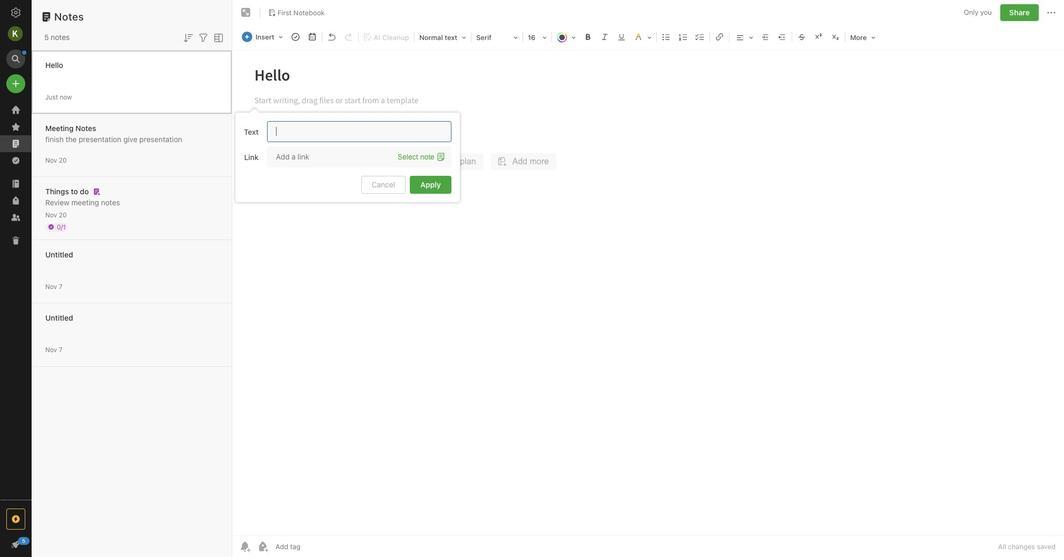 Task type: vqa. For each thing, say whether or not it's contained in the screenshot.
REVIEW MEETING NOTES
yes



Task type: describe. For each thing, give the bounding box(es) containing it.
bulleted list image
[[659, 30, 674, 44]]

5 for 5
[[22, 538, 25, 544]]

Note Editor text field
[[232, 51, 1065, 536]]

2 untitled from the top
[[45, 313, 73, 322]]

1 nov 20 from the top
[[45, 156, 67, 164]]

numbered list image
[[676, 30, 691, 44]]

Account field
[[0, 23, 32, 44]]

share button
[[1001, 4, 1039, 21]]

review
[[45, 198, 69, 207]]

calendar event image
[[305, 30, 320, 44]]

checklist image
[[693, 30, 708, 44]]

1 7 from the top
[[59, 283, 62, 291]]

Heading level field
[[416, 30, 470, 45]]

meeting notes finish the presentation give presentation
[[45, 124, 182, 144]]

bold image
[[581, 30, 596, 44]]

View options field
[[210, 31, 225, 44]]

subscript image
[[828, 30, 843, 44]]

things to do
[[45, 187, 89, 196]]

0 vertical spatial notes
[[54, 11, 84, 23]]

normal text
[[420, 33, 458, 42]]

1 vertical spatial notes
[[101, 198, 120, 207]]

add a reminder image
[[239, 541, 251, 553]]

meeting
[[71, 198, 99, 207]]

Help and Learning task checklist field
[[0, 537, 32, 553]]

only
[[964, 8, 979, 16]]

the
[[66, 135, 77, 144]]

notes inside meeting notes finish the presentation give presentation
[[76, 124, 96, 133]]

2 nov from the top
[[45, 211, 57, 219]]

task image
[[288, 30, 303, 44]]

just now
[[45, 93, 72, 101]]

click to expand image
[[27, 538, 35, 551]]

account image
[[8, 26, 23, 41]]

insert
[[256, 33, 275, 41]]

2 7 from the top
[[59, 346, 62, 354]]

insert link image
[[713, 30, 727, 44]]

normal
[[420, 33, 443, 42]]

all
[[999, 543, 1007, 551]]

Sort options field
[[182, 31, 194, 44]]

Highlight field
[[630, 30, 656, 45]]

notebook
[[294, 8, 325, 17]]

16
[[528, 33, 536, 42]]

2 nov 7 from the top
[[45, 346, 62, 354]]

only you
[[964, 8, 992, 16]]

more actions image
[[1046, 6, 1058, 19]]

1 nov 7 from the top
[[45, 283, 62, 291]]

note list element
[[32, 0, 232, 558]]

More field
[[847, 30, 879, 45]]

0 horizontal spatial notes
[[51, 33, 70, 42]]



Task type: locate. For each thing, give the bounding box(es) containing it.
presentation right the
[[79, 135, 121, 144]]

indent image
[[758, 30, 773, 44]]

notes up hello
[[51, 33, 70, 42]]

things
[[45, 187, 69, 196]]

2 nov 20 from the top
[[45, 211, 67, 219]]

home image
[[9, 104, 22, 116]]

undo image
[[325, 30, 339, 44]]

settings image
[[9, 6, 22, 19]]

Insert field
[[239, 30, 287, 44]]

More actions field
[[1046, 4, 1058, 21]]

2 20 from the top
[[59, 211, 67, 219]]

1 presentation from the left
[[79, 135, 121, 144]]

presentation right give
[[140, 135, 182, 144]]

text
[[445, 33, 458, 42]]

2 presentation from the left
[[140, 135, 182, 144]]

1 horizontal spatial presentation
[[140, 135, 182, 144]]

1 untitled from the top
[[45, 250, 73, 259]]

now
[[60, 93, 72, 101]]

Add tag field
[[275, 542, 354, 552]]

Font family field
[[473, 30, 522, 45]]

share
[[1010, 8, 1030, 17]]

strikethrough image
[[795, 30, 810, 44]]

note window element
[[232, 0, 1065, 558]]

do
[[80, 187, 89, 196]]

1 vertical spatial untitled
[[45, 313, 73, 322]]

5 up hello
[[44, 33, 49, 42]]

1 vertical spatial 5
[[22, 538, 25, 544]]

nov 7
[[45, 283, 62, 291], [45, 346, 62, 354]]

Alignment field
[[731, 30, 757, 45]]

all changes saved
[[999, 543, 1056, 551]]

0 horizontal spatial 5
[[22, 538, 25, 544]]

add filters image
[[197, 32, 210, 44]]

notes
[[51, 33, 70, 42], [101, 198, 120, 207]]

1 horizontal spatial notes
[[101, 198, 120, 207]]

first notebook
[[278, 8, 325, 17]]

0 vertical spatial 7
[[59, 283, 62, 291]]

0 vertical spatial nov 7
[[45, 283, 62, 291]]

outdent image
[[775, 30, 790, 44]]

hello
[[45, 60, 63, 69]]

1 vertical spatial nov 20
[[45, 211, 67, 219]]

nov
[[45, 156, 57, 164], [45, 211, 57, 219], [45, 283, 57, 291], [45, 346, 57, 354]]

notes up 5 notes
[[54, 11, 84, 23]]

underline image
[[615, 30, 629, 44]]

0 horizontal spatial presentation
[[79, 135, 121, 144]]

1 horizontal spatial 5
[[44, 33, 49, 42]]

1 vertical spatial 7
[[59, 346, 62, 354]]

more
[[851, 33, 867, 42]]

0 vertical spatial 5
[[44, 33, 49, 42]]

first
[[278, 8, 292, 17]]

changes
[[1009, 543, 1036, 551]]

meeting
[[45, 124, 74, 133]]

italic image
[[598, 30, 612, 44]]

1 vertical spatial nov 7
[[45, 346, 62, 354]]

5 for 5 notes
[[44, 33, 49, 42]]

upgrade image
[[9, 513, 22, 526]]

finish
[[45, 135, 64, 144]]

superscript image
[[812, 30, 826, 44]]

5 inside note list element
[[44, 33, 49, 42]]

0/1
[[57, 223, 66, 231]]

0 vertical spatial notes
[[51, 33, 70, 42]]

5
[[44, 33, 49, 42], [22, 538, 25, 544]]

expand note image
[[240, 6, 252, 19]]

nov 20 down review
[[45, 211, 67, 219]]

1 20 from the top
[[59, 156, 67, 164]]

20 down finish
[[59, 156, 67, 164]]

presentation
[[79, 135, 121, 144], [140, 135, 182, 144]]

5 notes
[[44, 33, 70, 42]]

first notebook button
[[265, 5, 329, 20]]

1 vertical spatial 20
[[59, 211, 67, 219]]

5 left click to expand image
[[22, 538, 25, 544]]

notes up the
[[76, 124, 96, 133]]

you
[[981, 8, 992, 16]]

to
[[71, 187, 78, 196]]

5 inside field
[[22, 538, 25, 544]]

0 vertical spatial nov 20
[[45, 156, 67, 164]]

4 nov from the top
[[45, 346, 57, 354]]

nov 20
[[45, 156, 67, 164], [45, 211, 67, 219]]

0 vertical spatial untitled
[[45, 250, 73, 259]]

notes
[[54, 11, 84, 23], [76, 124, 96, 133]]

notes right meeting
[[101, 198, 120, 207]]

saved
[[1037, 543, 1056, 551]]

7
[[59, 283, 62, 291], [59, 346, 62, 354]]

serif
[[476, 33, 492, 42]]

Add filters field
[[197, 31, 210, 44]]

just
[[45, 93, 58, 101]]

Font size field
[[524, 30, 551, 45]]

0 vertical spatial 20
[[59, 156, 67, 164]]

20
[[59, 156, 67, 164], [59, 211, 67, 219]]

give
[[123, 135, 138, 144]]

20 up 0/1
[[59, 211, 67, 219]]

1 nov from the top
[[45, 156, 57, 164]]

untitled
[[45, 250, 73, 259], [45, 313, 73, 322]]

nov 20 down finish
[[45, 156, 67, 164]]

Font color field
[[553, 30, 580, 45]]

1 vertical spatial notes
[[76, 124, 96, 133]]

add tag image
[[257, 541, 269, 553]]

review meeting notes
[[45, 198, 120, 207]]

3 nov from the top
[[45, 283, 57, 291]]

tree
[[0, 102, 32, 500]]



